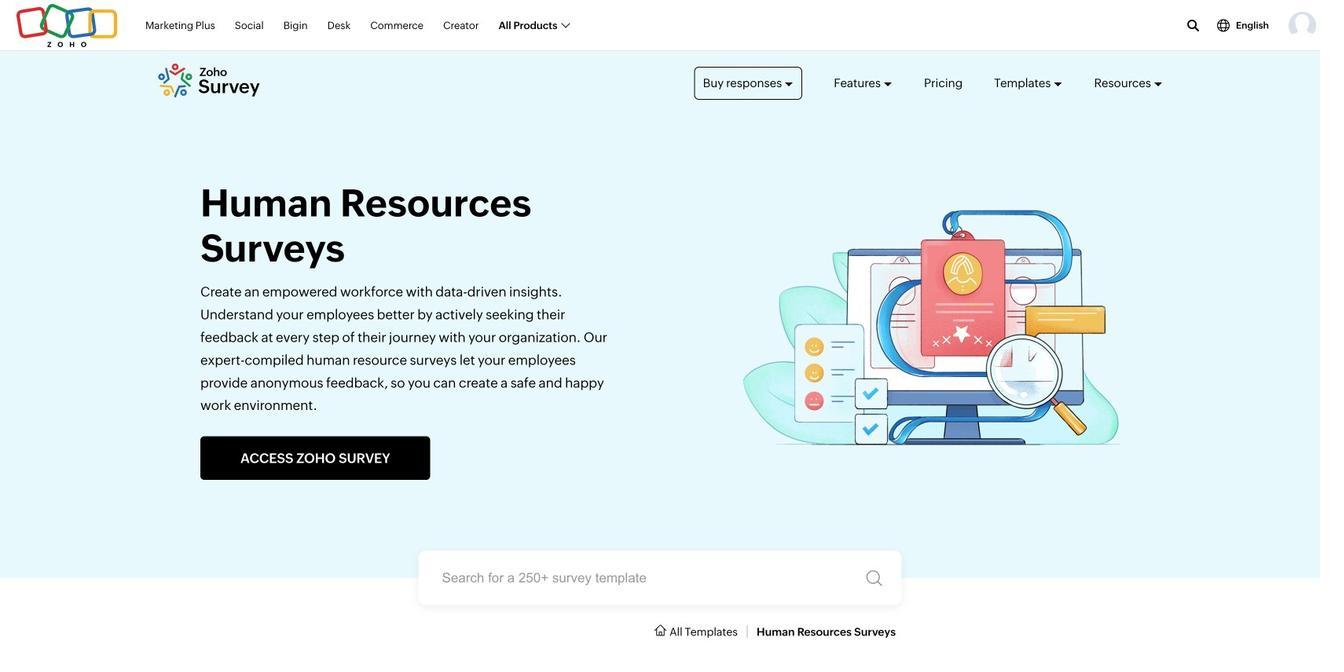 Task type: vqa. For each thing, say whether or not it's contained in the screenshot.
'Zoho survey Logo'
yes



Task type: describe. For each thing, give the bounding box(es) containing it.
Search for a 250+ survey template text field
[[418, 551, 902, 606]]



Task type: locate. For each thing, give the bounding box(es) containing it.
greg robinson image
[[1289, 12, 1316, 39]]

zoho survey logo image
[[157, 63, 260, 98]]

human resources surveys image
[[743, 210, 1120, 446]]



